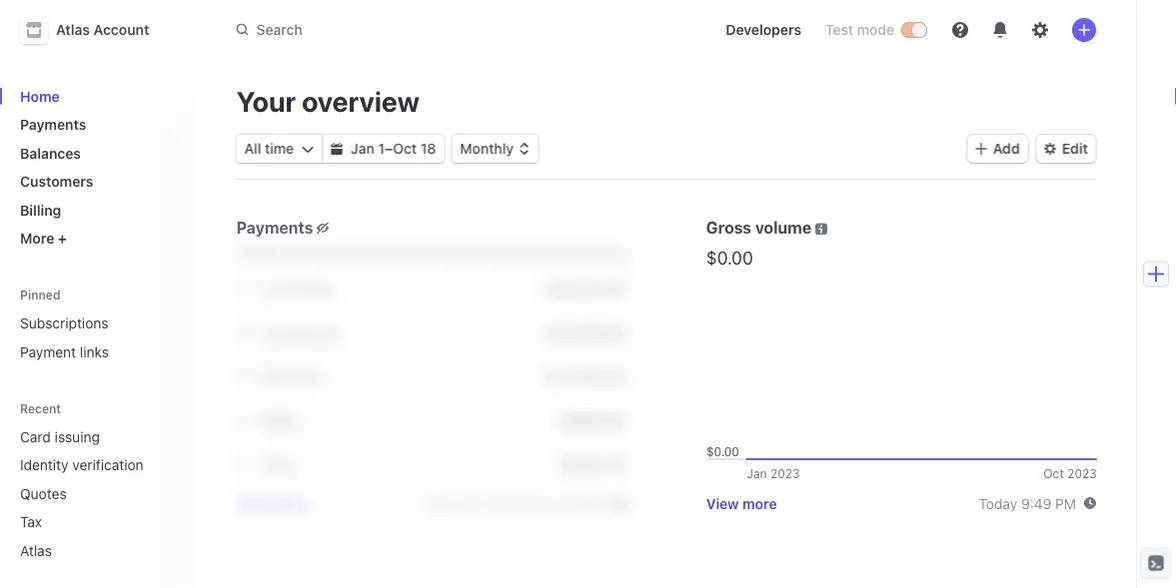 Task type: vqa. For each thing, say whether or not it's contained in the screenshot.
Card Issuing on the left bottom
yes



Task type: locate. For each thing, give the bounding box(es) containing it.
quotes link
[[12, 478, 152, 510]]

0 vertical spatial $5000.00
[[559, 413, 626, 429]]

account
[[94, 21, 149, 38]]

identity verification
[[20, 457, 144, 474]]

view more
[[236, 495, 307, 512], [706, 495, 777, 512]]

atlas down tax
[[20, 543, 52, 559]]

view more for second the view more link from right
[[236, 495, 307, 512]]

$15,000.00
[[545, 369, 626, 385]]

pinned navigation links element
[[12, 279, 184, 368]]

1 horizontal spatial payments
[[236, 218, 313, 237]]

0 horizontal spatial more
[[273, 495, 307, 512]]

add
[[993, 140, 1020, 157]]

tax
[[20, 514, 42, 531]]

1 view more from the left
[[236, 495, 307, 512]]

1 horizontal spatial atlas
[[56, 21, 90, 38]]

0 horizontal spatial view
[[236, 495, 269, 512]]

info image
[[815, 223, 827, 235]]

edit
[[1062, 140, 1088, 157]]

atlas for atlas account
[[56, 21, 90, 38]]

0 horizontal spatial svg image
[[302, 143, 314, 155]]

more
[[20, 230, 54, 247]]

1 horizontal spatial view more
[[706, 495, 777, 512]]

–
[[385, 140, 393, 157]]

svg image
[[302, 143, 314, 155], [331, 143, 343, 155]]

identity verification link
[[12, 449, 152, 482]]

core navigation links element
[[12, 80, 180, 255]]

more for second the view more link from right
[[273, 495, 307, 512]]

$5000.00
[[559, 413, 626, 429], [559, 457, 626, 473]]

svg image inside all time popup button
[[302, 143, 314, 155]]

+
[[58, 230, 67, 247]]

recent
[[20, 401, 61, 415]]

Search text field
[[224, 12, 694, 48]]

edit button
[[1036, 135, 1096, 163]]

customers
[[20, 173, 93, 190]]

oct
[[393, 140, 417, 157]]

hidden image
[[317, 222, 329, 234]]

time
[[265, 140, 294, 157]]

toolbar
[[967, 135, 1096, 163]]

your overview
[[236, 84, 420, 117]]

0 vertical spatial atlas
[[56, 21, 90, 38]]

atlas left account
[[56, 21, 90, 38]]

payments
[[20, 116, 86, 133], [236, 218, 313, 237]]

1 vertical spatial $5000.00
[[559, 457, 626, 473]]

overview
[[302, 84, 420, 117]]

atlas inside button
[[56, 21, 90, 38]]

quotes
[[20, 486, 67, 502]]

atlas link
[[12, 535, 152, 567]]

atlas
[[56, 21, 90, 38], [20, 543, 52, 559]]

2 view more from the left
[[706, 495, 777, 512]]

gross
[[706, 218, 752, 237]]

18
[[420, 140, 436, 157]]

mode
[[857, 21, 894, 38]]

2 view from the left
[[706, 495, 739, 512]]

1 svg image from the left
[[302, 143, 314, 155]]

0 vertical spatial payments
[[20, 116, 86, 133]]

today
[[979, 495, 1018, 512]]

svg image left jan
[[331, 143, 343, 155]]

1 horizontal spatial svg image
[[331, 143, 343, 155]]

0 horizontal spatial payments
[[20, 116, 86, 133]]

home
[[20, 88, 60, 104]]

view more link
[[236, 495, 307, 512], [706, 495, 777, 512]]

payments left hidden icon
[[236, 218, 313, 237]]

today 9:49 pm
[[979, 495, 1076, 512]]

1 view more link from the left
[[236, 495, 307, 512]]

more +
[[20, 230, 67, 247]]

jan 1 – oct 18
[[351, 140, 436, 157]]

gross volume
[[706, 218, 812, 237]]

balances
[[20, 145, 81, 161]]

pinned element
[[12, 307, 180, 368]]

1 horizontal spatial more
[[743, 495, 777, 512]]

1 horizontal spatial view
[[706, 495, 739, 512]]

toolbar containing add
[[967, 135, 1096, 163]]

payments up balances
[[20, 116, 86, 133]]

0 horizontal spatial view more link
[[236, 495, 307, 512]]

billing
[[20, 202, 61, 218]]

2 more from the left
[[743, 495, 777, 512]]

1 horizontal spatial view more link
[[706, 495, 777, 512]]

atlas inside recent element
[[20, 543, 52, 559]]

view more for 2nd the view more link from left
[[706, 495, 777, 512]]

links
[[80, 344, 109, 360]]

verification
[[72, 457, 144, 474]]

subscriptions
[[20, 315, 108, 332]]

1 vertical spatial payments
[[236, 218, 313, 237]]

jan
[[351, 140, 374, 157]]

more
[[273, 495, 307, 512], [743, 495, 777, 512]]

view
[[236, 495, 269, 512], [706, 495, 739, 512]]

2 view more link from the left
[[706, 495, 777, 512]]

0 horizontal spatial atlas
[[20, 543, 52, 559]]

1 more from the left
[[273, 495, 307, 512]]

1 view from the left
[[236, 495, 269, 512]]

view for 2nd the view more link from left
[[706, 495, 739, 512]]

svg image right time
[[302, 143, 314, 155]]

1 vertical spatial atlas
[[20, 543, 52, 559]]

1 $5000.00 from the top
[[559, 413, 626, 429]]

0 horizontal spatial view more
[[236, 495, 307, 512]]

$0.00
[[706, 247, 753, 268]]

card issuing link
[[12, 421, 152, 453]]



Task type: describe. For each thing, give the bounding box(es) containing it.
$25,000.00
[[545, 281, 626, 297]]

identity
[[20, 457, 69, 474]]

2 svg image from the left
[[331, 143, 343, 155]]

developers
[[726, 21, 801, 38]]

all
[[244, 140, 261, 157]]

subscriptions link
[[12, 307, 180, 340]]

atlas for atlas
[[20, 543, 52, 559]]

search
[[256, 21, 302, 38]]

settings image
[[1032, 22, 1048, 38]]

help image
[[952, 22, 968, 38]]

balances link
[[12, 137, 180, 169]]

9:49
[[1021, 495, 1052, 512]]

all time
[[244, 140, 294, 157]]

payments grid
[[236, 268, 626, 488]]

$22,000.00
[[545, 325, 626, 341]]

card
[[20, 429, 51, 445]]

test mode
[[825, 21, 894, 38]]

payment links
[[20, 344, 109, 360]]

pinned
[[20, 288, 61, 302]]

payment
[[20, 344, 76, 360]]

customers link
[[12, 165, 180, 198]]

2 $5000.00 from the top
[[559, 457, 626, 473]]

atlas account
[[56, 21, 149, 38]]

payments link
[[12, 108, 180, 141]]

view for second the view more link from right
[[236, 495, 269, 512]]

Search search field
[[224, 12, 694, 48]]

billing link
[[12, 194, 180, 226]]

tax link
[[12, 506, 152, 539]]

add button
[[967, 135, 1028, 163]]

1
[[378, 140, 385, 157]]

payments inside payments link
[[20, 116, 86, 133]]

your
[[236, 84, 296, 117]]

developers link
[[718, 14, 809, 46]]

atlas account button
[[20, 16, 169, 44]]

card issuing
[[20, 429, 100, 445]]

home link
[[12, 80, 180, 112]]

issuing
[[55, 429, 100, 445]]

all time button
[[236, 135, 322, 163]]

payment links link
[[12, 336, 180, 368]]

more for 2nd the view more link from left
[[743, 495, 777, 512]]

recent navigation links element
[[0, 392, 196, 567]]

pm
[[1055, 495, 1076, 512]]

recent element
[[0, 421, 196, 567]]

test
[[825, 21, 853, 38]]

volume
[[755, 218, 812, 237]]



